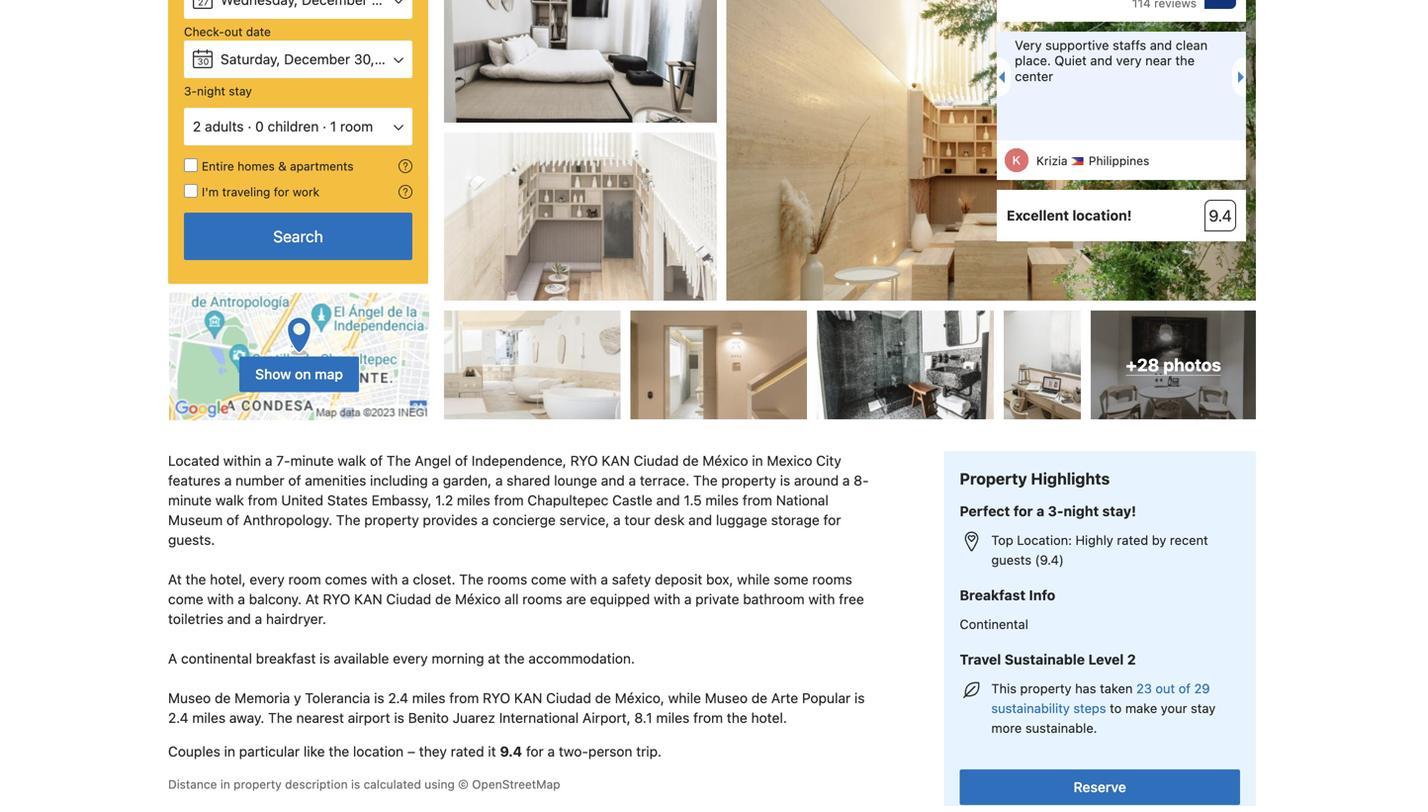 Task type: locate. For each thing, give the bounding box(es) containing it.
1 horizontal spatial ryo
[[483, 690, 511, 706]]

room right 1
[[340, 118, 373, 135]]

de up away. on the bottom
[[215, 690, 231, 706]]

top
[[992, 533, 1014, 547]]

2 horizontal spatial kan
[[602, 453, 630, 469]]

in
[[752, 453, 763, 469], [224, 744, 235, 760], [220, 778, 230, 792]]

search section
[[160, 0, 436, 422]]

miles down garden,
[[457, 492, 490, 509]]

and up desk
[[657, 492, 680, 509]]

stay!
[[1103, 503, 1137, 519]]

1 horizontal spatial 2
[[1128, 651, 1136, 668]]

1 vertical spatial at
[[306, 591, 319, 608]]

1 horizontal spatial ·
[[323, 118, 327, 135]]

couples
[[168, 744, 220, 760]]

1 vertical spatial night
[[1064, 503, 1099, 519]]

2.4 up airport
[[388, 690, 409, 706]]

1 vertical spatial 2.4
[[168, 710, 189, 726]]

0 horizontal spatial museo
[[168, 690, 211, 706]]

walk down number
[[216, 492, 244, 509]]

if you select this option, we'll show you popular business travel features like breakfast, wifi and free parking. image
[[399, 185, 413, 199]]

0 vertical spatial every
[[250, 571, 285, 588]]

kan up international
[[514, 690, 543, 706]]

2 vertical spatial in
[[220, 778, 230, 792]]

i'm
[[202, 185, 219, 199]]

rooms up all
[[488, 571, 528, 588]]

0 horizontal spatial minute
[[168, 492, 212, 509]]

while right méxico,
[[668, 690, 701, 706]]

search
[[273, 227, 323, 246]]

location!
[[1073, 207, 1132, 224]]

hairdryer.
[[266, 611, 326, 627]]

1 horizontal spatial stay
[[1191, 701, 1216, 716]]

property
[[960, 470, 1028, 488]]

1 vertical spatial 3-
[[1048, 503, 1064, 519]]

of up united on the bottom of the page
[[288, 473, 301, 489]]

0 horizontal spatial 3-
[[184, 84, 197, 98]]

a down within
[[224, 473, 232, 489]]

0 horizontal spatial night
[[197, 84, 225, 98]]

for down national
[[824, 512, 841, 528]]

· left 1
[[323, 118, 327, 135]]

free
[[839, 591, 864, 608]]

0 vertical spatial come
[[531, 571, 567, 588]]

2 vertical spatial kan
[[514, 690, 543, 706]]

de up the terrace. at the bottom left of page
[[683, 453, 699, 469]]

1 horizontal spatial museo
[[705, 690, 748, 706]]

reserve
[[1074, 779, 1127, 795]]

0 horizontal spatial kan
[[354, 591, 383, 608]]

saturday, december 30, 2023
[[221, 51, 412, 67]]

ryo
[[570, 453, 598, 469], [323, 591, 351, 608], [483, 690, 511, 706]]

0 horizontal spatial 9.4
[[500, 744, 522, 760]]

minute up amenities
[[290, 453, 334, 469]]

work
[[293, 185, 320, 199]]

3- up the location:
[[1048, 503, 1064, 519]]

check-out date
[[184, 25, 271, 39]]

0 vertical spatial ryo
[[570, 453, 598, 469]]

distance in property description is calculated using © openstreetmap
[[168, 778, 561, 792]]

in inside the located within a 7-minute walk of the angel of independence, ryo kan ciudad de méxico in mexico city features a number of amenities including a garden, a shared lounge and a terrace. the property is around a 8- minute walk from united states embassy, 1.2 miles from chapultepec castle and 1.5 miles from national museum of anthropology. the property provides a concierge service, a tour desk and luggage storage for guests. at the hotel, every room comes with a closet. the rooms come with a safety deposit box, while some rooms come with a balcony. at ryo kan ciudad de méxico all rooms are equipped with a private bathroom with free toiletries and a hairdryer. a continental breakfast is available every morning at the accommodation. museo de memoria y tolerancia is 2.4 miles from ryo kan ciudad de méxico, while museo de arte popular is 2.4 miles away. the nearest airport is benito juarez international airport, 8.1 miles from the hotel.
[[752, 453, 763, 469]]

1 vertical spatial out
[[1156, 681, 1175, 696]]

previous image
[[993, 71, 1005, 83]]

guests
[[992, 552, 1032, 567]]

out inside 23 out of 29 sustainability steps
[[1156, 681, 1175, 696]]

0 horizontal spatial stay
[[229, 84, 252, 98]]

night down 30
[[197, 84, 225, 98]]

mexico
[[767, 453, 813, 469]]

0 horizontal spatial 2.4
[[168, 710, 189, 726]]

and left very
[[1091, 53, 1113, 68]]

entire
[[202, 159, 234, 173]]

from down number
[[248, 492, 278, 509]]

out for check-
[[224, 25, 243, 39]]

1 horizontal spatial out
[[1156, 681, 1175, 696]]

a down angel
[[432, 473, 439, 489]]

out left date
[[224, 25, 243, 39]]

the left hotel,
[[186, 571, 206, 588]]

3- inside search section
[[184, 84, 197, 98]]

1 vertical spatial 2
[[1128, 651, 1136, 668]]

recent
[[1170, 533, 1209, 547]]

is left available
[[320, 651, 330, 667]]

lounge
[[554, 473, 597, 489]]

the down clean
[[1176, 53, 1195, 68]]

reserve button
[[960, 770, 1241, 805]]

miles right 8.1
[[656, 710, 690, 726]]

1 vertical spatial come
[[168, 591, 203, 608]]

méxico left all
[[455, 591, 501, 608]]

0 vertical spatial minute
[[290, 453, 334, 469]]

1.2
[[435, 492, 453, 509]]

1 horizontal spatial at
[[306, 591, 319, 608]]

0 horizontal spatial room
[[288, 571, 321, 588]]

de
[[683, 453, 699, 469], [435, 591, 451, 608], [215, 690, 231, 706], [595, 690, 611, 706], [752, 690, 768, 706]]

a up equipped
[[601, 571, 608, 588]]

1 horizontal spatial night
[[1064, 503, 1099, 519]]

0 vertical spatial 9.4
[[1209, 206, 1232, 225]]

1 vertical spatial every
[[393, 651, 428, 667]]

rated left by
[[1117, 533, 1149, 547]]

museo left arte
[[705, 690, 748, 706]]

1 vertical spatial in
[[224, 744, 235, 760]]

23 out of 29 sustainability steps link
[[992, 681, 1210, 716]]

0 vertical spatial in
[[752, 453, 763, 469]]

0 vertical spatial room
[[340, 118, 373, 135]]

in left mexico
[[752, 453, 763, 469]]

description
[[285, 778, 348, 792]]

a left two-
[[548, 744, 555, 760]]

9.4
[[1209, 206, 1232, 225], [500, 744, 522, 760]]

the right at
[[504, 651, 525, 667]]

with up are
[[570, 571, 597, 588]]

2 adults · 0 children · 1 room button
[[184, 108, 413, 145]]

1 horizontal spatial room
[[340, 118, 373, 135]]

very supportive staffs and clean place. quiet and very near the center
[[1015, 38, 1208, 83]]

1 vertical spatial méxico
[[455, 591, 501, 608]]

every left morning
[[393, 651, 428, 667]]

sustainable.
[[1026, 721, 1098, 735]]

stay down 29
[[1191, 701, 1216, 716]]

at up the hairdryer.
[[306, 591, 319, 608]]

0 horizontal spatial come
[[168, 591, 203, 608]]

2 vertical spatial ryo
[[483, 690, 511, 706]]

0 vertical spatial kan
[[602, 453, 630, 469]]

1 vertical spatial walk
[[216, 492, 244, 509]]

0 horizontal spatial ciudad
[[386, 591, 432, 608]]

some
[[774, 571, 809, 588]]

2 right level
[[1128, 651, 1136, 668]]

1 horizontal spatial 3-
[[1048, 503, 1064, 519]]

0 vertical spatial 2.4
[[388, 690, 409, 706]]

is
[[780, 473, 791, 489], [320, 651, 330, 667], [374, 690, 384, 706], [855, 690, 865, 706], [394, 710, 405, 726], [351, 778, 360, 792]]

stay down saturday,
[[229, 84, 252, 98]]

breakfast
[[256, 651, 316, 667]]

0 horizontal spatial every
[[250, 571, 285, 588]]

0 vertical spatial out
[[224, 25, 243, 39]]

1 horizontal spatial ciudad
[[546, 690, 591, 706]]

méxico up luggage
[[703, 453, 748, 469]]

0 horizontal spatial at
[[168, 571, 182, 588]]

out
[[224, 25, 243, 39], [1156, 681, 1175, 696]]

1 vertical spatial ryo
[[323, 591, 351, 608]]

23 out of 29 sustainability steps
[[992, 681, 1210, 716]]

1 museo from the left
[[168, 690, 211, 706]]

we'll show you stays where you can have the entire place to yourself image
[[399, 159, 413, 173]]

highly
[[1076, 533, 1114, 547]]

with down hotel,
[[207, 591, 234, 608]]

service,
[[560, 512, 610, 528]]

while up the bathroom
[[737, 571, 770, 588]]

available
[[334, 651, 389, 667]]

this
[[992, 681, 1017, 696]]

0 vertical spatial walk
[[338, 453, 366, 469]]

come up the toiletries
[[168, 591, 203, 608]]

angel
[[415, 453, 451, 469]]

1
[[330, 118, 337, 135]]

1 vertical spatial 9.4
[[500, 744, 522, 760]]

a down deposit on the left bottom of the page
[[684, 591, 692, 608]]

property highlights
[[960, 470, 1110, 488]]

sustainability
[[992, 701, 1070, 716]]

ciudad up international
[[546, 690, 591, 706]]

room
[[340, 118, 373, 135], [288, 571, 321, 588]]

0 vertical spatial ciudad
[[634, 453, 679, 469]]

in for distance in property description is calculated using © openstreetmap
[[220, 778, 230, 792]]

rated inside top location: highly rated by recent guests (9.4)
[[1117, 533, 1149, 547]]

of up including at the left bottom of the page
[[370, 453, 383, 469]]

0 horizontal spatial out
[[224, 25, 243, 39]]

1 horizontal spatial minute
[[290, 453, 334, 469]]

very
[[1116, 53, 1142, 68]]

0 vertical spatial 3-
[[184, 84, 197, 98]]

0 horizontal spatial 2
[[193, 118, 201, 135]]

kan down comes
[[354, 591, 383, 608]]

travel
[[960, 651, 1002, 668]]

national
[[776, 492, 829, 509]]

of
[[370, 453, 383, 469], [455, 453, 468, 469], [288, 473, 301, 489], [227, 512, 239, 528], [1179, 681, 1191, 696]]

1 vertical spatial while
[[668, 690, 701, 706]]

for left work
[[274, 185, 289, 199]]

minute down features
[[168, 492, 212, 509]]

and down 1.5 in the bottom left of the page
[[689, 512, 712, 528]]

is right popular
[[855, 690, 865, 706]]

concierge
[[493, 512, 556, 528]]

ryo up juarez
[[483, 690, 511, 706]]

they
[[419, 744, 447, 760]]

provides
[[423, 512, 478, 528]]

y
[[294, 690, 301, 706]]

1 vertical spatial stay
[[1191, 701, 1216, 716]]

0 vertical spatial stay
[[229, 84, 252, 98]]

luggage
[[716, 512, 768, 528]]

2 horizontal spatial ryo
[[570, 453, 598, 469]]

1 · from the left
[[248, 118, 252, 135]]

1 horizontal spatial 2.4
[[388, 690, 409, 706]]

1 vertical spatial room
[[288, 571, 321, 588]]

saturday,
[[221, 51, 280, 67]]

0 vertical spatial méxico
[[703, 453, 748, 469]]

center
[[1015, 69, 1054, 83]]

room up balcony.
[[288, 571, 321, 588]]

7-
[[276, 453, 290, 469]]

0 vertical spatial 2
[[193, 118, 201, 135]]

come up are
[[531, 571, 567, 588]]

perfect
[[960, 503, 1010, 519]]

person
[[589, 744, 633, 760]]

from up concierge
[[494, 492, 524, 509]]

30,
[[354, 51, 375, 67]]

near
[[1146, 53, 1172, 68]]

3- down check-
[[184, 84, 197, 98]]

including
[[370, 473, 428, 489]]

out inside search section
[[224, 25, 243, 39]]

night up the highly
[[1064, 503, 1099, 519]]

1 horizontal spatial while
[[737, 571, 770, 588]]

apartments
[[290, 159, 354, 173]]

a up the location:
[[1037, 503, 1045, 519]]

0 vertical spatial rated
[[1117, 533, 1149, 547]]

ciudad
[[634, 453, 679, 469], [386, 591, 432, 608], [546, 690, 591, 706]]

1 vertical spatial ciudad
[[386, 591, 432, 608]]

1 vertical spatial minute
[[168, 492, 212, 509]]

from up juarez
[[449, 690, 479, 706]]

rated left 'it'
[[451, 744, 484, 760]]

1 horizontal spatial every
[[393, 651, 428, 667]]

in right 'couples'
[[224, 744, 235, 760]]

morning
[[432, 651, 484, 667]]

juarez
[[453, 710, 496, 726]]

2 vertical spatial ciudad
[[546, 690, 591, 706]]

bathroom
[[743, 591, 805, 608]]

photos
[[1164, 355, 1222, 375]]

1 horizontal spatial rated
[[1117, 533, 1149, 547]]

8.1
[[635, 710, 653, 726]]

comes
[[325, 571, 367, 588]]

supportive
[[1046, 38, 1110, 53]]

and
[[1150, 38, 1173, 53], [1091, 53, 1113, 68], [601, 473, 625, 489], [657, 492, 680, 509], [689, 512, 712, 528], [227, 611, 251, 627]]

0 vertical spatial while
[[737, 571, 770, 588]]

ciudad up the terrace. at the bottom left of page
[[634, 453, 679, 469]]

0 horizontal spatial ·
[[248, 118, 252, 135]]

1 vertical spatial rated
[[451, 744, 484, 760]]

every up balcony.
[[250, 571, 285, 588]]

closet.
[[413, 571, 456, 588]]

stay
[[229, 84, 252, 98], [1191, 701, 1216, 716]]

1 horizontal spatial 9.4
[[1209, 206, 1232, 225]]

all
[[505, 591, 519, 608]]

de up hotel.
[[752, 690, 768, 706]]

in for couples in particular like the location – they rated it 9.4 for a two-person trip.
[[224, 744, 235, 760]]

1 horizontal spatial come
[[531, 571, 567, 588]]

every
[[250, 571, 285, 588], [393, 651, 428, 667]]

ciudad down closet.
[[386, 591, 432, 608]]

at down 'guests.'
[[168, 571, 182, 588]]

walk up amenities
[[338, 453, 366, 469]]

0 vertical spatial night
[[197, 84, 225, 98]]

property
[[722, 473, 776, 489], [364, 512, 419, 528], [1021, 681, 1072, 696], [234, 778, 282, 792]]

0 horizontal spatial ryo
[[323, 591, 351, 608]]

the
[[1176, 53, 1195, 68], [186, 571, 206, 588], [504, 651, 525, 667], [727, 710, 748, 726], [329, 744, 349, 760]]

with left the free
[[809, 591, 835, 608]]

1 horizontal spatial kan
[[514, 690, 543, 706]]



Task type: vqa. For each thing, say whether or not it's contained in the screenshot.
left York
no



Task type: describe. For each thing, give the bounding box(es) containing it.
museum
[[168, 512, 223, 528]]

search button
[[184, 213, 413, 260]]

breakfast info
[[960, 587, 1056, 603]]

a up castle
[[629, 473, 636, 489]]

miles up 'couples'
[[192, 710, 226, 726]]

a left tour
[[613, 512, 621, 528]]

balcony.
[[249, 591, 302, 608]]

memoria
[[235, 690, 290, 706]]

arte
[[772, 690, 799, 706]]

top location: highly rated by recent guests (9.4)
[[992, 533, 1209, 567]]

rooms up the free
[[813, 571, 853, 588]]

from up luggage
[[743, 492, 773, 509]]

the right like
[[329, 744, 349, 760]]

and up castle
[[601, 473, 625, 489]]

0 vertical spatial at
[[168, 571, 182, 588]]

december
[[284, 51, 350, 67]]

2 inside dropdown button
[[193, 118, 201, 135]]

8-
[[854, 473, 869, 489]]

is down mexico
[[780, 473, 791, 489]]

located
[[168, 453, 220, 469]]

+28
[[1126, 355, 1160, 375]]

hotel.
[[751, 710, 787, 726]]

like
[[304, 744, 325, 760]]

1 horizontal spatial walk
[[338, 453, 366, 469]]

0 horizontal spatial méxico
[[455, 591, 501, 608]]

1 horizontal spatial méxico
[[703, 453, 748, 469]]

quiet
[[1055, 53, 1087, 68]]

location
[[353, 744, 404, 760]]

breakfast
[[960, 587, 1026, 603]]

30
[[198, 56, 209, 67]]

sustainable
[[1005, 651, 1085, 668]]

on
[[295, 366, 311, 382]]

for down property highlights on the right bottom of the page
[[1014, 503, 1033, 519]]

airport,
[[583, 710, 631, 726]]

for down international
[[526, 744, 544, 760]]

(9.4)
[[1035, 552, 1064, 567]]

are
[[566, 591, 586, 608]]

the up including at the left bottom of the page
[[387, 453, 411, 469]]

of inside 23 out of 29 sustainability steps
[[1179, 681, 1191, 696]]

a
[[168, 651, 177, 667]]

storage
[[771, 512, 820, 528]]

level
[[1089, 651, 1124, 668]]

and up near at right
[[1150, 38, 1173, 53]]

2023
[[378, 51, 412, 67]]

0 horizontal spatial walk
[[216, 492, 244, 509]]

of up garden,
[[455, 453, 468, 469]]

couples in particular like the location – they rated it 9.4 for a two-person trip.
[[168, 744, 662, 760]]

at
[[488, 651, 500, 667]]

room inside the located within a 7-minute walk of the angel of independence, ryo kan ciudad de méxico in mexico city features a number of amenities including a garden, a shared lounge and a terrace. the property is around a 8- minute walk from united states embassy, 1.2 miles from chapultepec castle and 1.5 miles from national museum of anthropology. the property provides a concierge service, a tour desk and luggage storage for guests. at the hotel, every room comes with a closet. the rooms come with a safety deposit box, while some rooms come with a balcony. at ryo kan ciudad de méxico all rooms are equipped with a private bathroom with free toiletries and a hairdryer. a continental breakfast is available every morning at the accommodation. museo de memoria y tolerancia is 2.4 miles from ryo kan ciudad de méxico, while museo de arte popular is 2.4 miles away. the nearest airport is benito juarez international airport, 8.1 miles from the hotel.
[[288, 571, 321, 588]]

chapultepec
[[528, 492, 609, 509]]

highlights
[[1031, 470, 1110, 488]]

miles up benito
[[412, 690, 446, 706]]

hotel,
[[210, 571, 246, 588]]

with right comes
[[371, 571, 398, 588]]

terrace.
[[640, 473, 690, 489]]

away.
[[229, 710, 264, 726]]

the down memoria
[[268, 710, 293, 726]]

taken
[[1100, 681, 1133, 696]]

to
[[1110, 701, 1122, 716]]

embassy,
[[372, 492, 432, 509]]

rooms right all
[[523, 591, 563, 608]]

out for 23
[[1156, 681, 1175, 696]]

toiletries
[[168, 611, 224, 627]]

0 horizontal spatial rated
[[451, 744, 484, 760]]

is up airport
[[374, 690, 384, 706]]

using
[[425, 778, 455, 792]]

3-night stay
[[184, 84, 252, 98]]

number
[[236, 473, 285, 489]]

adults
[[205, 118, 244, 135]]

2 · from the left
[[323, 118, 327, 135]]

and down hotel,
[[227, 611, 251, 627]]

stay inside 'to make your stay more sustainable.'
[[1191, 701, 1216, 716]]

castle
[[612, 492, 653, 509]]

méxico,
[[615, 690, 665, 706]]

de up airport,
[[595, 690, 611, 706]]

©
[[458, 778, 469, 792]]

room inside dropdown button
[[340, 118, 373, 135]]

of right museum
[[227, 512, 239, 528]]

scored 9.4 element
[[1205, 200, 1237, 232]]

if you select this option, we'll show you popular business travel features like breakfast, wifi and free parking. image
[[399, 185, 413, 199]]

1 vertical spatial kan
[[354, 591, 383, 608]]

particular
[[239, 744, 300, 760]]

more
[[992, 721, 1022, 735]]

check-
[[184, 25, 224, 39]]

is left 'calculated'
[[351, 778, 360, 792]]

the right closet.
[[459, 571, 484, 588]]

2 museo from the left
[[705, 690, 748, 706]]

for inside search section
[[274, 185, 289, 199]]

the up 1.5 in the bottom left of the page
[[693, 473, 718, 489]]

features
[[168, 473, 221, 489]]

the down states
[[336, 512, 361, 528]]

the inside 'very supportive staffs and clean place. quiet and very near the center'
[[1176, 53, 1195, 68]]

is left benito
[[394, 710, 405, 726]]

steps
[[1074, 701, 1107, 716]]

children
[[268, 118, 319, 135]]

a down hotel,
[[238, 591, 245, 608]]

0 horizontal spatial while
[[668, 690, 701, 706]]

next image
[[1239, 71, 1250, 83]]

make
[[1126, 701, 1158, 716]]

stay inside search section
[[229, 84, 252, 98]]

the left hotel.
[[727, 710, 748, 726]]

accommodation.
[[529, 651, 635, 667]]

deposit
[[655, 571, 703, 588]]

travel sustainable level  2
[[960, 651, 1136, 668]]

continental
[[181, 651, 252, 667]]

a down independence,
[[496, 473, 503, 489]]

property down the embassy,
[[364, 512, 419, 528]]

1.5
[[684, 492, 702, 509]]

states
[[327, 492, 368, 509]]

&
[[278, 159, 287, 173]]

safety
[[612, 571, 651, 588]]

de down closet.
[[435, 591, 451, 608]]

openstreetmap
[[472, 778, 561, 792]]

a left 8-
[[843, 473, 850, 489]]

a right provides on the bottom left
[[482, 512, 489, 528]]

scored 8.5 element
[[1205, 0, 1237, 9]]

show
[[255, 366, 291, 382]]

2 adults · 0 children · 1 room
[[193, 118, 373, 135]]

property up sustainability
[[1021, 681, 1072, 696]]

continental
[[960, 617, 1029, 632]]

airport
[[348, 710, 390, 726]]

29
[[1195, 681, 1210, 696]]

property up luggage
[[722, 473, 776, 489]]

a left 7-
[[265, 453, 273, 469]]

united
[[281, 492, 324, 509]]

has
[[1076, 681, 1097, 696]]

info
[[1029, 587, 1056, 603]]

from left hotel.
[[694, 710, 723, 726]]

miles up luggage
[[706, 492, 739, 509]]

2 horizontal spatial ciudad
[[634, 453, 679, 469]]

we'll show you stays where you can have the entire place to yourself image
[[399, 159, 413, 173]]

0
[[255, 118, 264, 135]]

tolerancia
[[305, 690, 370, 706]]

within
[[223, 453, 261, 469]]

show on map
[[255, 366, 343, 382]]

night inside search section
[[197, 84, 225, 98]]

with down deposit on the left bottom of the page
[[654, 591, 681, 608]]

property down particular on the bottom of page
[[234, 778, 282, 792]]

around
[[794, 473, 839, 489]]

located within a 7-minute walk of the angel of independence, ryo kan ciudad de méxico in mexico city features a number of amenities including a garden, a shared lounge and a terrace. the property is around a 8- minute walk from united states embassy, 1.2 miles from chapultepec castle and 1.5 miles from national museum of anthropology. the property provides a concierge service, a tour desk and luggage storage for guests. at the hotel, every room comes with a closet. the rooms come with a safety deposit box, while some rooms come with a balcony. at ryo kan ciudad de méxico all rooms are equipped with a private bathroom with free toiletries and a hairdryer. a continental breakfast is available every morning at the accommodation. museo de memoria y tolerancia is 2.4 miles from ryo kan ciudad de méxico, while museo de arte popular is 2.4 miles away. the nearest airport is benito juarez international airport, 8.1 miles from the hotel.
[[168, 453, 869, 726]]

it
[[488, 744, 496, 760]]

for inside the located within a 7-minute walk of the angel of independence, ryo kan ciudad de méxico in mexico city features a number of amenities including a garden, a shared lounge and a terrace. the property is around a 8- minute walk from united states embassy, 1.2 miles from chapultepec castle and 1.5 miles from national museum of anthropology. the property provides a concierge service, a tour desk and luggage storage for guests. at the hotel, every room comes with a closet. the rooms come with a safety deposit box, while some rooms come with a balcony. at ryo kan ciudad de méxico all rooms are equipped with a private bathroom with free toiletries and a hairdryer. a continental breakfast is available every morning at the accommodation. museo de memoria y tolerancia is 2.4 miles from ryo kan ciudad de méxico, while museo de arte popular is 2.4 miles away. the nearest airport is benito juarez international airport, 8.1 miles from the hotel.
[[824, 512, 841, 528]]

a down balcony.
[[255, 611, 262, 627]]

philippines
[[1089, 154, 1150, 168]]

a left closet.
[[402, 571, 409, 588]]

traveling
[[222, 185, 270, 199]]



